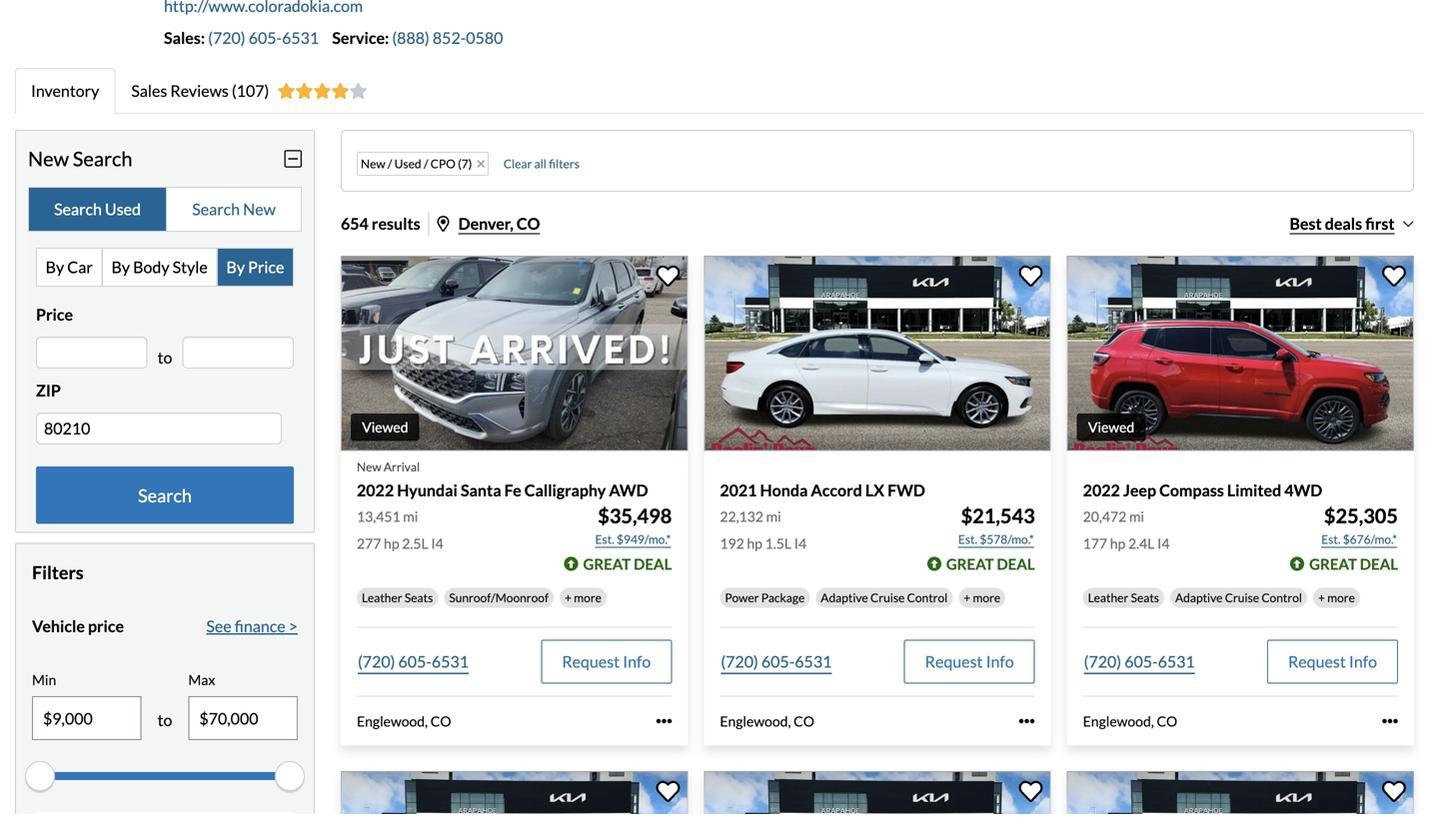 Task type: vqa. For each thing, say whether or not it's contained in the screenshot.
'ANALYSIS'
no



Task type: locate. For each thing, give the bounding box(es) containing it.
2 leather seats from the left
[[1088, 591, 1159, 605]]

1 leather seats from the left
[[362, 591, 433, 605]]

viewed
[[362, 419, 408, 436], [1088, 419, 1135, 436]]

2022 up '13,451'
[[357, 480, 394, 500]]

2 by from the left
[[111, 257, 130, 277]]

1 horizontal spatial /
[[424, 157, 428, 171]]

englewood,
[[357, 713, 428, 730], [720, 713, 791, 730], [1083, 713, 1154, 730]]

2 / from the left
[[424, 157, 428, 171]]

2 horizontal spatial i4
[[1157, 535, 1170, 552]]

leather seats down 2.5l
[[362, 591, 433, 605]]

cruise
[[871, 591, 905, 605], [1225, 591, 1259, 605]]

0 vertical spatial price
[[248, 257, 284, 277]]

1 2022 from the left
[[357, 480, 394, 500]]

0 horizontal spatial price
[[36, 305, 73, 324]]

605- for request info button corresponding to $21,543
[[761, 652, 795, 672]]

0 horizontal spatial adaptive
[[821, 591, 868, 605]]

0 horizontal spatial ellipsis h image
[[656, 714, 672, 730]]

request info
[[562, 652, 651, 672], [925, 652, 1014, 672], [1288, 652, 1377, 672]]

i4 right 1.5l
[[794, 535, 807, 552]]

0 horizontal spatial request info
[[562, 652, 651, 672]]

clear all filters button
[[504, 157, 580, 171]]

search new
[[192, 199, 276, 219]]

i4
[[431, 535, 444, 552], [794, 535, 807, 552], [1157, 535, 1170, 552]]

great down est. $949/mo.* "button"
[[583, 555, 631, 573]]

1 horizontal spatial adaptive
[[1175, 591, 1223, 605]]

great down est. $578/mo.* button
[[946, 555, 994, 573]]

est. inside $25,305 est. $676/mo.*
[[1321, 532, 1341, 547]]

0 vertical spatial used
[[394, 157, 421, 171]]

2 horizontal spatial (720) 605-6531 button
[[1083, 640, 1196, 684]]

co for 'ellipsis h' image corresponding to $25,305
[[1157, 713, 1178, 730]]

0 horizontal spatial adaptive cruise control
[[821, 591, 948, 605]]

0 horizontal spatial mi
[[403, 508, 418, 525]]

mi up 1.5l
[[766, 508, 781, 525]]

1 hp from the left
[[384, 535, 399, 552]]

Enter maximum price number field
[[182, 337, 294, 369]]

0 horizontal spatial hp
[[384, 535, 399, 552]]

13,451 mi 277 hp 2.5l i4
[[357, 508, 444, 552]]

sales reviews (107)
[[131, 81, 269, 100]]

1 horizontal spatial leather
[[1088, 591, 1129, 605]]

deal down the $676/mo.*
[[1360, 555, 1398, 573]]

request info button
[[541, 640, 672, 684], [904, 640, 1035, 684], [1267, 640, 1398, 684]]

1 horizontal spatial price
[[248, 257, 284, 277]]

2 horizontal spatial hp
[[1110, 535, 1126, 552]]

+ right sunroof/moonroof
[[565, 591, 572, 605]]

co
[[517, 214, 540, 233], [431, 713, 451, 730], [794, 713, 814, 730], [1157, 713, 1178, 730]]

0 horizontal spatial great
[[583, 555, 631, 573]]

1 englewood, co from the left
[[357, 713, 451, 730]]

2 ellipsis h image from the left
[[1019, 714, 1035, 730]]

mi inside 22,132 mi 192 hp 1.5l i4
[[766, 508, 781, 525]]

by car tab
[[37, 249, 103, 286]]

hp inside 13,451 mi 277 hp 2.5l i4
[[384, 535, 399, 552]]

2 info from the left
[[986, 652, 1014, 672]]

0 horizontal spatial est.
[[595, 532, 614, 547]]

jeep
[[1123, 480, 1156, 500]]

new inside button
[[361, 157, 385, 171]]

by for by car
[[46, 257, 64, 277]]

0 horizontal spatial by
[[46, 257, 64, 277]]

2 + more from the left
[[964, 591, 1001, 605]]

est. inside $35,498 est. $949/mo.*
[[595, 532, 614, 547]]

1 horizontal spatial cruise
[[1225, 591, 1259, 605]]

(720) for "(720) 605-6531" button associated with $21,543
[[721, 652, 758, 672]]

sales:
[[164, 28, 205, 47]]

2 seats from the left
[[1131, 591, 1159, 605]]

1 horizontal spatial englewood,
[[720, 713, 791, 730]]

6531
[[282, 28, 319, 47], [432, 652, 469, 672], [795, 652, 832, 672], [1158, 652, 1195, 672]]

search used tab
[[29, 188, 167, 231]]

request
[[562, 652, 620, 672], [925, 652, 983, 672], [1288, 652, 1346, 672]]

3 more from the left
[[1327, 591, 1355, 605]]

great
[[583, 555, 631, 573], [946, 555, 994, 573], [1309, 555, 1357, 573]]

red 2022 jeep compass limited 4wd suv / crossover four-wheel drive automatic image
[[1067, 256, 1414, 451]]

3 hp from the left
[[1110, 535, 1126, 552]]

1 horizontal spatial mi
[[766, 508, 781, 525]]

0 horizontal spatial (720) 605-6531 button
[[357, 640, 470, 684]]

1 horizontal spatial 2022
[[1083, 480, 1120, 500]]

2 horizontal spatial request info button
[[1267, 640, 1398, 684]]

+ down est. $676/mo.* button
[[1318, 591, 1325, 605]]

mi down the jeep
[[1129, 508, 1144, 525]]

denver, co button
[[437, 214, 540, 233]]

(888)
[[392, 28, 430, 47]]

3 englewood, from the left
[[1083, 713, 1154, 730]]

0 horizontal spatial (720) 605-6531
[[358, 652, 469, 672]]

2 adaptive cruise control from the left
[[1175, 591, 1302, 605]]

hp for $21,543
[[747, 535, 762, 552]]

2 mi from the left
[[766, 508, 781, 525]]

englewood, co for $25,305
[[1083, 713, 1178, 730]]

22,132
[[720, 508, 763, 525]]

finance
[[235, 617, 285, 636]]

hp right 277
[[384, 535, 399, 552]]

2 englewood, co from the left
[[720, 713, 814, 730]]

by left car
[[46, 257, 64, 277]]

1 vertical spatial price
[[36, 305, 73, 324]]

mi for $25,305
[[1129, 508, 1144, 525]]

1 adaptive from the left
[[821, 591, 868, 605]]

1 horizontal spatial deal
[[997, 555, 1035, 573]]

1 + more from the left
[[565, 591, 602, 605]]

i4 inside 22,132 mi 192 hp 1.5l i4
[[794, 535, 807, 552]]

used up body
[[105, 199, 141, 219]]

1 seats from the left
[[405, 591, 433, 605]]

viewed up arrival
[[362, 419, 408, 436]]

$676/mo.*
[[1343, 532, 1397, 547]]

1 control from the left
[[907, 591, 948, 605]]

2 horizontal spatial info
[[1349, 652, 1377, 672]]

inventory
[[31, 81, 99, 100]]

denver, co
[[458, 214, 540, 233]]

more down est. $676/mo.* button
[[1327, 591, 1355, 605]]

0 vertical spatial tab list
[[15, 68, 1424, 114]]

by left body
[[111, 257, 130, 277]]

price down search new tab
[[248, 257, 284, 277]]

3 (720) 605-6531 from the left
[[1084, 652, 1195, 672]]

3 + from the left
[[1318, 591, 1325, 605]]

0 horizontal spatial 2022
[[357, 480, 394, 500]]

leather
[[362, 591, 402, 605], [1088, 591, 1129, 605]]

by right style
[[226, 257, 245, 277]]

2 horizontal spatial more
[[1327, 591, 1355, 605]]

by inside "by car" tab
[[46, 257, 64, 277]]

1 vertical spatial tab list
[[28, 187, 302, 232]]

20,472 mi 177 hp 2.4l i4
[[1083, 508, 1170, 552]]

0 horizontal spatial great deal
[[583, 555, 672, 573]]

0 horizontal spatial +
[[565, 591, 572, 605]]

2 great deal from the left
[[946, 555, 1035, 573]]

leather down 177
[[1088, 591, 1129, 605]]

1 horizontal spatial request
[[925, 652, 983, 672]]

+ more down est. $578/mo.* button
[[964, 591, 1001, 605]]

1 horizontal spatial (720) 605-6531 button
[[720, 640, 833, 684]]

1 horizontal spatial hp
[[747, 535, 762, 552]]

viewed up the jeep
[[1088, 419, 1135, 436]]

star image
[[277, 83, 295, 99], [295, 83, 313, 99], [331, 83, 349, 99], [349, 83, 367, 99]]

22,132 mi 192 hp 1.5l i4
[[720, 508, 807, 552]]

hp right 177
[[1110, 535, 1126, 552]]

1 great from the left
[[583, 555, 631, 573]]

1 horizontal spatial info
[[986, 652, 1014, 672]]

1 horizontal spatial + more
[[964, 591, 1001, 605]]

0 horizontal spatial seats
[[405, 591, 433, 605]]

1 by from the left
[[46, 257, 64, 277]]

2 vertical spatial tab list
[[36, 248, 294, 287]]

2 (720) 605-6531 button from the left
[[720, 640, 833, 684]]

0 horizontal spatial viewed
[[362, 419, 408, 436]]

1 request info from the left
[[562, 652, 651, 672]]

1 cruise from the left
[[871, 591, 905, 605]]

2 2022 from the left
[[1083, 480, 1120, 500]]

hp
[[384, 535, 399, 552], [747, 535, 762, 552], [1110, 535, 1126, 552]]

1 vertical spatial to
[[157, 711, 172, 730]]

est. for $25,305
[[1321, 532, 1341, 547]]

3 est. from the left
[[1321, 532, 1341, 547]]

power package
[[725, 591, 805, 605]]

+ down est. $578/mo.* button
[[964, 591, 971, 605]]

3 ellipsis h image from the left
[[1382, 714, 1398, 730]]

adaptive cruise control
[[821, 591, 948, 605], [1175, 591, 1302, 605]]

3 i4 from the left
[[1157, 535, 1170, 552]]

0 horizontal spatial info
[[623, 652, 651, 672]]

more down est. $949/mo.* "button"
[[574, 591, 602, 605]]

search for search new
[[192, 199, 240, 219]]

2 englewood, from the left
[[720, 713, 791, 730]]

by inside by body style tab
[[111, 257, 130, 277]]

vehicle
[[32, 617, 85, 636]]

to left max text box
[[157, 711, 172, 730]]

deal
[[634, 555, 672, 573], [997, 555, 1035, 573], [1360, 555, 1398, 573]]

service: (888) 852-0580
[[332, 28, 503, 47]]

ellipsis h image for $21,543
[[1019, 714, 1035, 730]]

mi
[[403, 508, 418, 525], [766, 508, 781, 525], [1129, 508, 1144, 525]]

englewood, co for $21,543
[[720, 713, 814, 730]]

est. inside $21,543 est. $578/mo.*
[[958, 532, 978, 547]]

used
[[394, 157, 421, 171], [105, 199, 141, 219]]

3 deal from the left
[[1360, 555, 1398, 573]]

great deal for $25,305
[[1309, 555, 1398, 573]]

3 + more from the left
[[1318, 591, 1355, 605]]

2 request info button from the left
[[904, 640, 1035, 684]]

6531 for "(720) 605-6531" button associated with $25,305
[[1158, 652, 1195, 672]]

great deal down est. $949/mo.* "button"
[[583, 555, 672, 573]]

i4 right 2.4l
[[1157, 535, 1170, 552]]

new down 'inventory' tab
[[28, 147, 69, 171]]

mi for $21,543
[[766, 508, 781, 525]]

leather seats for adaptive cruise control
[[1088, 591, 1159, 605]]

2022 jeep compass limited 4wd
[[1083, 480, 1323, 500]]

1 great deal from the left
[[583, 555, 672, 573]]

filters
[[549, 157, 580, 171]]

1 info from the left
[[623, 652, 651, 672]]

$578/mo.*
[[980, 532, 1034, 547]]

2 horizontal spatial englewood,
[[1083, 713, 1154, 730]]

tab list
[[15, 68, 1424, 114], [28, 187, 302, 232], [36, 248, 294, 287]]

2 horizontal spatial request
[[1288, 652, 1346, 672]]

search up style
[[192, 199, 240, 219]]

+ more down est. $676/mo.* button
[[1318, 591, 1355, 605]]

hp inside 20,472 mi 177 hp 2.4l i4
[[1110, 535, 1126, 552]]

1 deal from the left
[[634, 555, 672, 573]]

1 vertical spatial used
[[105, 199, 141, 219]]

tab list containing by car
[[36, 248, 294, 287]]

more for $25,305
[[1327, 591, 1355, 605]]

bright white clearcoat 2020 jeep grand cherokee limited 4wd suv / crossover four-wheel drive automatic image
[[704, 772, 1051, 815]]

est. down the "$25,305"
[[1321, 532, 1341, 547]]

adaptive cruise control for $25,305
[[1175, 591, 1302, 605]]

price down "by car" tab
[[36, 305, 73, 324]]

1 request info button from the left
[[541, 640, 672, 684]]

used left cpo
[[394, 157, 421, 171]]

0 horizontal spatial leather seats
[[362, 591, 433, 605]]

2 horizontal spatial + more
[[1318, 591, 1355, 605]]

+ more down est. $949/mo.* "button"
[[565, 591, 602, 605]]

0 horizontal spatial + more
[[565, 591, 602, 605]]

1 horizontal spatial viewed
[[1088, 419, 1135, 436]]

2 (720) 605-6531 from the left
[[721, 652, 832, 672]]

0 horizontal spatial i4
[[431, 535, 444, 552]]

hp right "192"
[[747, 535, 762, 552]]

great deal down est. $578/mo.* button
[[946, 555, 1035, 573]]

0 horizontal spatial request info button
[[541, 640, 672, 684]]

654
[[341, 214, 369, 233]]

0 horizontal spatial request
[[562, 652, 620, 672]]

(720) for "(720) 605-6531" button associated with $25,305
[[1084, 652, 1121, 672]]

great deal down est. $676/mo.* button
[[1309, 555, 1398, 573]]

2 est. from the left
[[958, 532, 978, 547]]

new
[[28, 147, 69, 171], [361, 157, 385, 171], [243, 199, 276, 219], [357, 460, 381, 474]]

search button
[[36, 467, 294, 524]]

seats down 2.4l
[[1131, 591, 1159, 605]]

2 horizontal spatial est.
[[1321, 532, 1341, 547]]

1 horizontal spatial leather seats
[[1088, 591, 1159, 605]]

more down est. $578/mo.* button
[[973, 591, 1001, 605]]

2 adaptive from the left
[[1175, 591, 1223, 605]]

0 horizontal spatial leather
[[362, 591, 402, 605]]

search down new search
[[54, 199, 102, 219]]

1 horizontal spatial by
[[111, 257, 130, 277]]

1 horizontal spatial englewood, co
[[720, 713, 814, 730]]

seats down 2.5l
[[405, 591, 433, 605]]

0 horizontal spatial englewood, co
[[357, 713, 451, 730]]

new for new search
[[28, 147, 69, 171]]

1 more from the left
[[574, 591, 602, 605]]

search inside button
[[138, 484, 192, 506]]

1 horizontal spatial control
[[1262, 591, 1302, 605]]

search new tab
[[167, 188, 301, 231]]

2 request from the left
[[925, 652, 983, 672]]

3 request from the left
[[1288, 652, 1346, 672]]

2 horizontal spatial (720) 605-6531
[[1084, 652, 1195, 672]]

1 horizontal spatial +
[[964, 591, 971, 605]]

to up zip telephone field
[[157, 348, 172, 367]]

3 request info from the left
[[1288, 652, 1377, 672]]

mi inside 20,472 mi 177 hp 2.4l i4
[[1129, 508, 1144, 525]]

2 control from the left
[[1262, 591, 1302, 605]]

co for $21,543 'ellipsis h' image
[[794, 713, 814, 730]]

2 horizontal spatial great
[[1309, 555, 1357, 573]]

i4 for $25,305
[[1157, 535, 1170, 552]]

605- for request info button associated with $25,305
[[1125, 652, 1158, 672]]

1 horizontal spatial adaptive cruise control
[[1175, 591, 1302, 605]]

new up by price
[[243, 199, 276, 219]]

new inside new arrival 2022 hyundai santa fe calligraphy awd
[[357, 460, 381, 474]]

i4 right 2.5l
[[431, 535, 444, 552]]

3 mi from the left
[[1129, 508, 1144, 525]]

1 i4 from the left
[[431, 535, 444, 552]]

cruise for $25,305
[[1225, 591, 1259, 605]]

2 deal from the left
[[997, 555, 1035, 573]]

new for new arrival 2022 hyundai santa fe calligraphy awd
[[357, 460, 381, 474]]

3 info from the left
[[1349, 652, 1377, 672]]

1 (720) 605-6531 button from the left
[[357, 640, 470, 684]]

est. down $35,498
[[595, 532, 614, 547]]

2022 up 20,472
[[1083, 480, 1120, 500]]

new inside tab
[[243, 199, 276, 219]]

englewood, co
[[357, 713, 451, 730], [720, 713, 814, 730], [1083, 713, 1178, 730]]

0 horizontal spatial /
[[388, 157, 392, 171]]

3 great deal from the left
[[1309, 555, 1398, 573]]

search up search used
[[73, 147, 132, 171]]

1 horizontal spatial great
[[946, 555, 994, 573]]

price
[[248, 257, 284, 277], [36, 305, 73, 324]]

3 great from the left
[[1309, 555, 1357, 573]]

leather seats
[[362, 591, 433, 605], [1088, 591, 1159, 605]]

1 leather from the left
[[362, 591, 402, 605]]

leather seats down 2.4l
[[1088, 591, 1159, 605]]

2 more from the left
[[973, 591, 1001, 605]]

1 est. from the left
[[595, 532, 614, 547]]

2 horizontal spatial mi
[[1129, 508, 1144, 525]]

accord
[[811, 480, 862, 500]]

new up 654 results
[[361, 157, 385, 171]]

0 horizontal spatial englewood,
[[357, 713, 428, 730]]

info for $25,305
[[1349, 652, 1377, 672]]

est.
[[595, 532, 614, 547], [958, 532, 978, 547], [1321, 532, 1341, 547]]

2 leather from the left
[[1088, 591, 1129, 605]]

deal down $949/mo.*
[[634, 555, 672, 573]]

6531 for "(720) 605-6531" button associated with $21,543
[[795, 652, 832, 672]]

20,472
[[1083, 508, 1127, 525]]

search down zip telephone field
[[138, 484, 192, 506]]

to
[[157, 348, 172, 367], [157, 711, 172, 730]]

est. down "$21,543"
[[958, 532, 978, 547]]

2 horizontal spatial ellipsis h image
[[1382, 714, 1398, 730]]

3 (720) 605-6531 button from the left
[[1083, 640, 1196, 684]]

3 englewood, co from the left
[[1083, 713, 1178, 730]]

1 horizontal spatial est.
[[958, 532, 978, 547]]

i4 inside 20,472 mi 177 hp 2.4l i4
[[1157, 535, 1170, 552]]

1 star image from the left
[[277, 83, 295, 99]]

adaptive
[[821, 591, 868, 605], [1175, 591, 1223, 605]]

+ more for $25,305
[[1318, 591, 1355, 605]]

ellipsis h image
[[656, 714, 672, 730], [1019, 714, 1035, 730], [1382, 714, 1398, 730]]

mi up 2.5l
[[403, 508, 418, 525]]

0 horizontal spatial control
[[907, 591, 948, 605]]

great deal
[[583, 555, 672, 573], [946, 555, 1035, 573], [1309, 555, 1398, 573]]

1 mi from the left
[[403, 508, 418, 525]]

1 horizontal spatial (720) 605-6531
[[721, 652, 832, 672]]

vehicle price
[[32, 617, 124, 636]]

santa
[[461, 480, 501, 500]]

Max text field
[[189, 698, 297, 740]]

852-
[[433, 28, 466, 47]]

zip
[[36, 381, 61, 400]]

1 horizontal spatial seats
[[1131, 591, 1159, 605]]

2 + from the left
[[964, 591, 971, 605]]

new left arrival
[[357, 460, 381, 474]]

2 horizontal spatial request info
[[1288, 652, 1377, 672]]

+ more
[[565, 591, 602, 605], [964, 591, 1001, 605], [1318, 591, 1355, 605]]

body
[[133, 257, 169, 277]]

(720) 605-6531 button
[[357, 640, 470, 684], [720, 640, 833, 684], [1083, 640, 1196, 684]]

seats for adaptive cruise control
[[1131, 591, 1159, 605]]

2 hp from the left
[[747, 535, 762, 552]]

great for $25,305
[[1309, 555, 1357, 573]]

by for by price
[[226, 257, 245, 277]]

mi inside 13,451 mi 277 hp 2.5l i4
[[403, 508, 418, 525]]

2 horizontal spatial +
[[1318, 591, 1325, 605]]

new inside dropdown button
[[28, 147, 69, 171]]

1 horizontal spatial more
[[973, 591, 1001, 605]]

leather down 277
[[362, 591, 402, 605]]

1 viewed from the left
[[362, 419, 408, 436]]

white 2019 volkswagen golf alltrack s 4motion awd wagon all-wheel drive automatic image
[[341, 772, 688, 815]]

2 cruise from the left
[[1225, 591, 1259, 605]]

1 horizontal spatial i4
[[794, 535, 807, 552]]

cpo
[[430, 157, 456, 171]]

0 horizontal spatial more
[[574, 591, 602, 605]]

2 great from the left
[[946, 555, 994, 573]]

+ for $21,543
[[964, 591, 971, 605]]

1 horizontal spatial request info
[[925, 652, 1014, 672]]

1 horizontal spatial used
[[394, 157, 421, 171]]

1 horizontal spatial great deal
[[946, 555, 1035, 573]]

hp inside 22,132 mi 192 hp 1.5l i4
[[747, 535, 762, 552]]

seats for sunroof/moonroof
[[405, 591, 433, 605]]

deal down $578/mo.*
[[997, 555, 1035, 573]]

(720)
[[208, 28, 245, 47], [358, 652, 395, 672], [721, 652, 758, 672], [1084, 652, 1121, 672]]

see finance > link
[[206, 615, 298, 639]]

0 horizontal spatial used
[[105, 199, 141, 219]]

great down est. $676/mo.* button
[[1309, 555, 1357, 573]]

1 horizontal spatial request info button
[[904, 640, 1035, 684]]

request for $21,543
[[925, 652, 983, 672]]

tab list containing inventory
[[15, 68, 1424, 114]]

more for $21,543
[[973, 591, 1001, 605]]

1 adaptive cruise control from the left
[[821, 591, 948, 605]]

3 by from the left
[[226, 257, 245, 277]]

control
[[907, 591, 948, 605], [1262, 591, 1302, 605]]

leather for sunroof/moonroof
[[362, 591, 402, 605]]

0 horizontal spatial cruise
[[871, 591, 905, 605]]

3 request info button from the left
[[1267, 640, 1398, 684]]

i4 inside 13,451 mi 277 hp 2.5l i4
[[431, 535, 444, 552]]

by for by body style
[[111, 257, 130, 277]]

2 horizontal spatial great deal
[[1309, 555, 1398, 573]]

2 horizontal spatial englewood, co
[[1083, 713, 1178, 730]]

1 horizontal spatial ellipsis h image
[[1019, 714, 1035, 730]]

more
[[574, 591, 602, 605], [973, 591, 1001, 605], [1327, 591, 1355, 605]]

2 request info from the left
[[925, 652, 1014, 672]]

deal for $25,305
[[1360, 555, 1398, 573]]

2021 honda accord lx fwd
[[720, 480, 925, 500]]

by inside by price tab
[[226, 257, 245, 277]]

2 i4 from the left
[[794, 535, 807, 552]]

2 horizontal spatial by
[[226, 257, 245, 277]]

info
[[623, 652, 651, 672], [986, 652, 1014, 672], [1349, 652, 1377, 672]]

2 viewed from the left
[[1088, 419, 1135, 436]]

0 horizontal spatial deal
[[634, 555, 672, 573]]

277
[[357, 535, 381, 552]]

2 horizontal spatial deal
[[1360, 555, 1398, 573]]

0 vertical spatial to
[[157, 348, 172, 367]]



Task type: describe. For each thing, give the bounding box(es) containing it.
great for $35,498
[[583, 555, 631, 573]]

denver,
[[458, 214, 514, 233]]

lx
[[865, 480, 885, 500]]

0580
[[466, 28, 503, 47]]

map marker alt image
[[437, 216, 449, 232]]

hp for $35,498
[[384, 535, 399, 552]]

new / used / cpo (7)
[[361, 157, 472, 171]]

new arrival 2022 hyundai santa fe calligraphy awd
[[357, 460, 648, 500]]

great deal for $21,543
[[946, 555, 1035, 573]]

est. $676/mo.* button
[[1320, 530, 1398, 550]]

deal for $21,543
[[997, 555, 1035, 573]]

$21,543
[[961, 504, 1035, 528]]

est. for $21,543
[[958, 532, 978, 547]]

hyundai
[[397, 480, 458, 500]]

1 request from the left
[[562, 652, 620, 672]]

$949/mo.*
[[617, 532, 671, 547]]

13,451
[[357, 508, 400, 525]]

2.5l
[[402, 535, 428, 552]]

inventory tab
[[15, 68, 115, 114]]

calligraphy
[[524, 480, 606, 500]]

white 2021 honda accord lx fwd sedan front-wheel drive continuously variable transmission image
[[704, 256, 1051, 451]]

adaptive for $21,543
[[821, 591, 868, 605]]

1 + from the left
[[565, 591, 572, 605]]

new search button
[[28, 131, 302, 187]]

reviews
[[170, 81, 229, 100]]

(720) 605-6531 button for $21,543
[[720, 640, 833, 684]]

deal for $35,498
[[634, 555, 672, 573]]

192
[[720, 535, 744, 552]]

(720) 605-6531 for $21,543
[[721, 652, 832, 672]]

price inside tab
[[248, 257, 284, 277]]

1 / from the left
[[388, 157, 392, 171]]

$25,305 est. $676/mo.*
[[1321, 504, 1398, 547]]

fwd
[[888, 480, 925, 500]]

by car
[[46, 257, 93, 277]]

i4 for $35,498
[[431, 535, 444, 552]]

est. $578/mo.* button
[[957, 530, 1035, 550]]

by price tab
[[218, 249, 293, 286]]

see finance >
[[206, 617, 298, 636]]

shimmering silver pearl 2022 hyundai santa fe calligraphy awd suv / crossover all-wheel drive automatic image
[[341, 256, 688, 451]]

ZIP telephone field
[[36, 413, 282, 445]]

times image
[[477, 158, 485, 170]]

(7)
[[458, 157, 472, 171]]

see
[[206, 617, 232, 636]]

awd
[[609, 480, 648, 500]]

(720) 605-6531 link
[[208, 28, 332, 47]]

Min text field
[[33, 698, 140, 740]]

sales
[[131, 81, 167, 100]]

filters
[[32, 562, 84, 584]]

$35,498 est. $949/mo.*
[[595, 504, 672, 547]]

i4 for $21,543
[[794, 535, 807, 552]]

leather for adaptive cruise control
[[1088, 591, 1129, 605]]

2.4l
[[1128, 535, 1155, 552]]

request for $25,305
[[1288, 652, 1346, 672]]

service:
[[332, 28, 389, 47]]

results
[[372, 214, 420, 233]]

englewood, for $21,543
[[720, 713, 791, 730]]

search for search used
[[54, 199, 102, 219]]

info for $21,543
[[986, 652, 1014, 672]]

max
[[188, 672, 215, 689]]

search for search
[[138, 484, 192, 506]]

power
[[725, 591, 759, 605]]

1 ellipsis h image from the left
[[656, 714, 672, 730]]

new for new / used / cpo (7)
[[361, 157, 385, 171]]

2 to from the top
[[157, 711, 172, 730]]

654 results
[[341, 214, 420, 233]]

search used
[[54, 199, 141, 219]]

(720) 605-6531 for $25,305
[[1084, 652, 1195, 672]]

limited
[[1227, 480, 1281, 500]]

used inside button
[[394, 157, 421, 171]]

ellipsis h image for $25,305
[[1382, 714, 1398, 730]]

>
[[289, 617, 298, 636]]

request info button for $21,543
[[904, 640, 1035, 684]]

honda
[[760, 480, 808, 500]]

request info button for $25,305
[[1267, 640, 1398, 684]]

control for $21,543
[[907, 591, 948, 605]]

clear
[[504, 157, 532, 171]]

style
[[173, 257, 208, 277]]

177
[[1083, 535, 1107, 552]]

by body style tab
[[103, 249, 218, 286]]

sales: (720) 605-6531
[[164, 28, 319, 47]]

tab list containing search used
[[28, 187, 302, 232]]

(720) 605-6531 button for $25,305
[[1083, 640, 1196, 684]]

1 englewood, from the left
[[357, 713, 428, 730]]

$35,498
[[598, 504, 672, 528]]

2022 inside new arrival 2022 hyundai santa fe calligraphy awd
[[357, 480, 394, 500]]

2021
[[720, 480, 757, 500]]

all
[[534, 157, 547, 171]]

est. for $35,498
[[595, 532, 614, 547]]

co for third 'ellipsis h' image from the right
[[431, 713, 451, 730]]

+ for $25,305
[[1318, 591, 1325, 605]]

4 star image from the left
[[349, 83, 367, 99]]

Price number field
[[36, 337, 147, 369]]

englewood, for $25,305
[[1083, 713, 1154, 730]]

package
[[761, 591, 805, 605]]

great deal for $35,498
[[583, 555, 672, 573]]

hp for $25,305
[[1110, 535, 1126, 552]]

1 to from the top
[[157, 348, 172, 367]]

adaptive cruise control for $21,543
[[821, 591, 948, 605]]

car
[[67, 257, 93, 277]]

arrival
[[384, 460, 420, 474]]

sunroof/moonroof
[[449, 591, 549, 605]]

3 star image from the left
[[331, 83, 349, 99]]

min
[[32, 672, 56, 689]]

mi for $35,498
[[403, 508, 418, 525]]

black 2017 land rover range rover evoque hse suv / crossover all-wheel drive automatic image
[[1067, 772, 1414, 815]]

by body style
[[111, 257, 208, 277]]

new search
[[28, 147, 132, 171]]

compass
[[1159, 480, 1224, 500]]

new / used / cpo (7) button
[[357, 152, 489, 176]]

viewed for 2022 jeep compass limited 4wd
[[1088, 419, 1135, 436]]

$25,305
[[1324, 504, 1398, 528]]

fe
[[504, 480, 521, 500]]

1.5l
[[765, 535, 792, 552]]

leather seats for sunroof/moonroof
[[362, 591, 433, 605]]

price
[[88, 617, 124, 636]]

605- for third request info button from right
[[398, 652, 432, 672]]

great for $21,543
[[946, 555, 994, 573]]

2 star image from the left
[[295, 83, 313, 99]]

viewed for new arrival
[[362, 419, 408, 436]]

request info for $21,543
[[925, 652, 1014, 672]]

+ more for $21,543
[[964, 591, 1001, 605]]

(888) 852-0580 link
[[392, 28, 503, 47]]

used inside tab
[[105, 199, 141, 219]]

search inside dropdown button
[[73, 147, 132, 171]]

1 (720) 605-6531 from the left
[[358, 652, 469, 672]]

star image
[[313, 83, 331, 99]]

request info for $25,305
[[1288, 652, 1377, 672]]

by price
[[226, 257, 284, 277]]

minus square image
[[284, 149, 302, 169]]

adaptive for $25,305
[[1175, 591, 1223, 605]]

6531 for 3rd "(720) 605-6531" button from right
[[432, 652, 469, 672]]

control for $25,305
[[1262, 591, 1302, 605]]

cruise for $21,543
[[871, 591, 905, 605]]

(720) for 3rd "(720) 605-6531" button from right
[[358, 652, 395, 672]]

est. $949/mo.* button
[[594, 530, 672, 550]]

4wd
[[1285, 480, 1323, 500]]

clear all filters
[[504, 157, 580, 171]]

(107)
[[232, 81, 269, 100]]

$21,543 est. $578/mo.*
[[958, 504, 1035, 547]]



